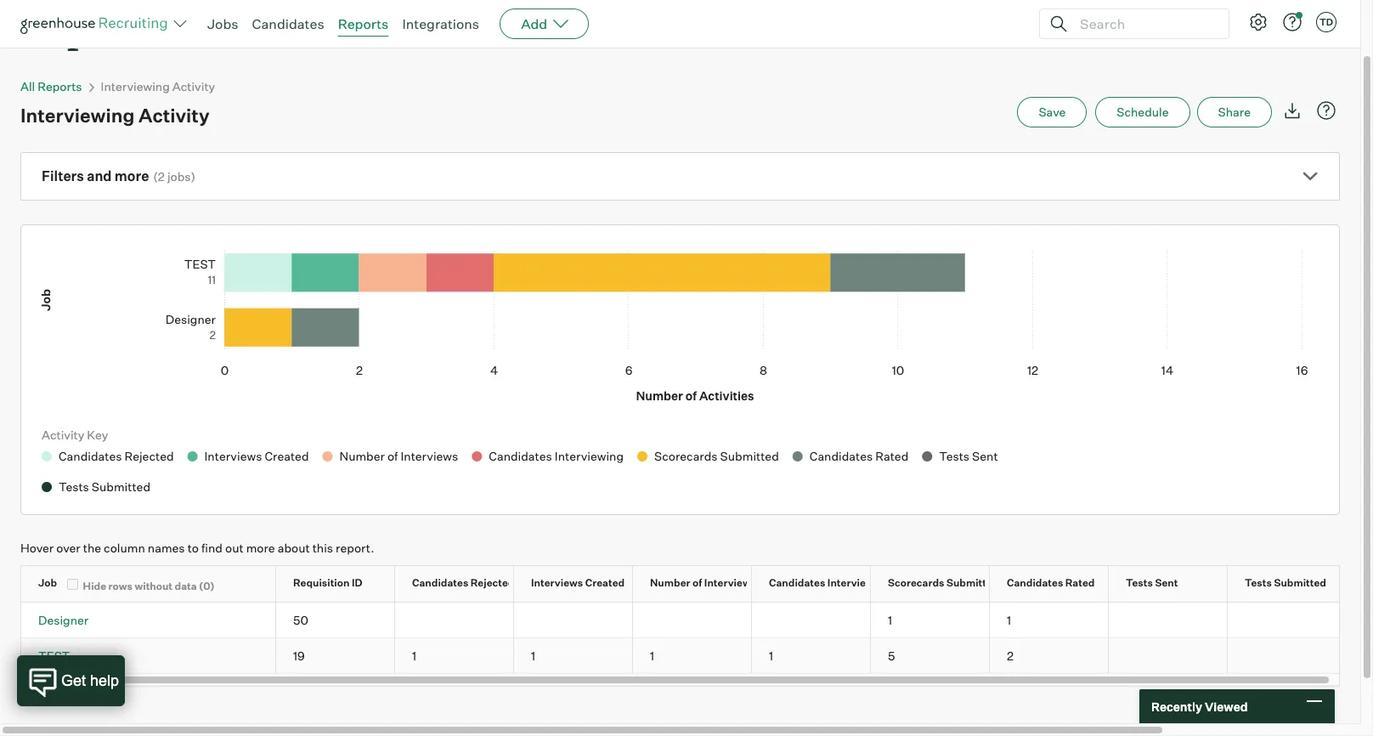 Task type: vqa. For each thing, say whether or not it's contained in the screenshot.
Hide rows without data (0)
yes



Task type: locate. For each thing, give the bounding box(es) containing it.
more
[[115, 168, 149, 185], [246, 541, 275, 555]]

jobs
[[167, 169, 191, 184]]

filters
[[42, 168, 84, 185]]

reports right all
[[38, 79, 82, 94]]

tests
[[1126, 577, 1154, 589], [1246, 577, 1273, 589]]

about
[[278, 541, 310, 555]]

interviews
[[531, 577, 583, 589], [705, 577, 757, 589]]

2 submitted from the left
[[1275, 577, 1327, 589]]

hide rows without data (0)
[[83, 580, 215, 593]]

2 vertical spatial row
[[21, 639, 1348, 673]]

interviewing down the "all reports"
[[20, 104, 135, 127]]

1 vertical spatial activity
[[139, 104, 210, 127]]

rows
[[108, 580, 133, 593]]

more left (
[[115, 168, 149, 185]]

1 vertical spatial more
[[246, 541, 275, 555]]

jobs link
[[207, 15, 238, 32]]

schedule button
[[1096, 97, 1191, 128]]

2 row group from the top
[[21, 639, 1348, 673]]

row group
[[21, 603, 1348, 639], [21, 639, 1348, 673]]

1
[[888, 613, 893, 628], [1007, 613, 1012, 628], [412, 649, 417, 663], [531, 649, 536, 663], [650, 649, 655, 663], [769, 649, 774, 663]]

reports
[[20, 3, 158, 53], [338, 15, 389, 32], [38, 79, 82, 94]]

0 vertical spatial row
[[21, 566, 1363, 602]]

1 tests from the left
[[1126, 577, 1154, 589]]

column
[[104, 541, 145, 555]]

all reports link
[[20, 79, 82, 94]]

interviewing down greenhouse recruiting image
[[101, 79, 170, 94]]

1 vertical spatial 2
[[1007, 649, 1014, 663]]

scorecards submitted column header
[[871, 566, 1005, 602]]

1 horizontal spatial submitted
[[1275, 577, 1327, 589]]

cell
[[395, 603, 514, 638], [514, 603, 633, 638], [633, 603, 752, 638], [752, 603, 871, 638], [1109, 603, 1229, 638], [1109, 639, 1229, 673]]

row for grid containing designer
[[21, 566, 1363, 602]]

interviewing activity
[[101, 79, 215, 94], [20, 104, 210, 127]]

cell up recently
[[1109, 639, 1229, 673]]

submitted for tests submitted
[[1275, 577, 1327, 589]]

this
[[313, 541, 333, 555]]

row containing test
[[21, 639, 1348, 673]]

schedule
[[1117, 105, 1169, 119]]

share button
[[1198, 97, 1273, 128]]

faq image
[[1317, 100, 1337, 121]]

interviews left the created
[[531, 577, 583, 589]]

candidates inside 'column header'
[[412, 577, 469, 589]]

1 vertical spatial interviewing activity
[[20, 104, 210, 127]]

of
[[693, 577, 703, 589]]

activity down jobs
[[172, 79, 215, 94]]

td button
[[1314, 9, 1341, 36]]

2 interviews from the left
[[705, 577, 757, 589]]

jobs
[[207, 15, 238, 32]]

candidates interviewing
[[769, 577, 890, 589]]

row for row group containing test
[[21, 639, 1348, 673]]

grid containing designer
[[21, 566, 1363, 686]]

tests right 'tests sent' column header
[[1246, 577, 1273, 589]]

)
[[191, 169, 196, 184]]

(
[[153, 169, 158, 184]]

2 vertical spatial activity
[[42, 428, 84, 442]]

the
[[83, 541, 101, 555]]

greenhouse recruiting image
[[20, 14, 173, 34]]

test
[[38, 649, 70, 663]]

more right out
[[246, 541, 275, 555]]

to
[[188, 541, 199, 555]]

rejected
[[471, 577, 515, 589]]

3 row from the top
[[21, 639, 1348, 673]]

0 horizontal spatial 2
[[158, 169, 165, 184]]

row containing job
[[21, 566, 1363, 602]]

1 submitted from the left
[[947, 577, 999, 589]]

activity
[[172, 79, 215, 94], [139, 104, 210, 127], [42, 428, 84, 442]]

tests sent column header
[[1109, 566, 1243, 602]]

2 left jobs
[[158, 169, 165, 184]]

2 down candidates rated
[[1007, 649, 1014, 663]]

cell down candidates interviewing column header
[[752, 603, 871, 638]]

2 row from the top
[[21, 603, 1348, 638]]

0 vertical spatial 2
[[158, 169, 165, 184]]

1 horizontal spatial tests
[[1246, 577, 1273, 589]]

1 vertical spatial row
[[21, 603, 1348, 638]]

19
[[293, 649, 305, 663]]

interviews right of
[[705, 577, 757, 589]]

row containing designer
[[21, 603, 1348, 638]]

reports up all reports link
[[20, 3, 158, 53]]

None checkbox
[[67, 579, 78, 590]]

grid
[[21, 566, 1363, 686]]

0 vertical spatial more
[[115, 168, 149, 185]]

2 tests from the left
[[1246, 577, 1273, 589]]

activity left key
[[42, 428, 84, 442]]

row
[[21, 566, 1363, 602], [21, 603, 1348, 638], [21, 639, 1348, 673]]

tests submitted column header
[[1229, 566, 1363, 602]]

0 horizontal spatial submitted
[[947, 577, 999, 589]]

submitted
[[947, 577, 999, 589], [1275, 577, 1327, 589]]

sent
[[1156, 577, 1179, 589]]

1 horizontal spatial interviews
[[705, 577, 757, 589]]

submitted inside 'column header'
[[947, 577, 999, 589]]

hover
[[20, 541, 54, 555]]

1 row from the top
[[21, 566, 1363, 602]]

0 vertical spatial interviewing activity
[[101, 79, 215, 94]]

job
[[38, 577, 57, 589]]

submitted inside column header
[[1275, 577, 1327, 589]]

over
[[56, 541, 81, 555]]

(0)
[[199, 580, 215, 593]]

1 horizontal spatial 2
[[1007, 649, 1014, 663]]

save
[[1039, 105, 1066, 119]]

2 vertical spatial interviewing
[[828, 577, 890, 589]]

interviewing
[[101, 79, 170, 94], [20, 104, 135, 127], [828, 577, 890, 589]]

activity down "interviewing activity" link
[[139, 104, 210, 127]]

activity key
[[42, 428, 108, 442]]

and
[[87, 168, 112, 185]]

hover over the column names to find out more about this report.
[[20, 541, 374, 555]]

row group containing designer
[[21, 603, 1348, 639]]

tests left sent
[[1126, 577, 1154, 589]]

candidates for candidates rejected
[[412, 577, 469, 589]]

add
[[521, 15, 548, 32]]

cell down candidates rejected 'column header'
[[395, 603, 514, 638]]

row group containing test
[[21, 639, 1348, 673]]

integrations link
[[402, 15, 480, 32]]

report.
[[336, 541, 374, 555]]

td
[[1320, 16, 1334, 28]]

column header
[[21, 566, 291, 602]]

candidates rated column header
[[990, 566, 1124, 602]]

all
[[20, 79, 35, 94]]

2
[[158, 169, 165, 184], [1007, 649, 1014, 663]]

0 horizontal spatial interviews
[[531, 577, 583, 589]]

candidates
[[252, 15, 324, 32], [412, 577, 469, 589], [769, 577, 826, 589], [1007, 577, 1064, 589]]

candidates link
[[252, 15, 324, 32]]

interviewing up 5
[[828, 577, 890, 589]]

0 horizontal spatial tests
[[1126, 577, 1154, 589]]

1 row group from the top
[[21, 603, 1348, 639]]



Task type: describe. For each thing, give the bounding box(es) containing it.
number
[[650, 577, 691, 589]]

cell down 'tests sent' column header
[[1109, 603, 1229, 638]]

candidates for candidates rated
[[1007, 577, 1064, 589]]

interviews created column header
[[514, 566, 648, 602]]

2 inside grid
[[1007, 649, 1014, 663]]

data
[[175, 580, 197, 593]]

1 vertical spatial interviewing
[[20, 104, 135, 127]]

tests for tests sent
[[1126, 577, 1154, 589]]

download image
[[1283, 100, 1303, 121]]

key
[[87, 428, 108, 442]]

scorecards
[[888, 577, 945, 589]]

0 vertical spatial activity
[[172, 79, 215, 94]]

1 interviews from the left
[[531, 577, 583, 589]]

scorecards submitted
[[888, 577, 999, 589]]

submitted for scorecards submitted
[[947, 577, 999, 589]]

out
[[225, 541, 244, 555]]

requisition id column header
[[276, 566, 410, 602]]

5
[[888, 649, 896, 663]]

share
[[1219, 105, 1251, 119]]

find
[[201, 541, 223, 555]]

all reports
[[20, 79, 82, 94]]

tests for tests submitted
[[1246, 577, 1273, 589]]

candidates rejected
[[412, 577, 515, 589]]

created
[[586, 577, 625, 589]]

save button
[[1018, 97, 1088, 128]]

cell down number of interviews column header
[[633, 603, 752, 638]]

requisition id
[[293, 577, 363, 589]]

filters and more ( 2 jobs )
[[42, 168, 196, 185]]

candidates for candidates interviewing
[[769, 577, 826, 589]]

50
[[293, 613, 309, 628]]

candidates interviewing column header
[[752, 566, 890, 602]]

number of interviews column header
[[633, 566, 767, 602]]

hide
[[83, 580, 106, 593]]

1 horizontal spatial more
[[246, 541, 275, 555]]

interviews created
[[531, 577, 625, 589]]

candidates rejected column header
[[395, 566, 529, 602]]

save and schedule this report to revisit it! element
[[1018, 97, 1096, 128]]

Search text field
[[1076, 11, 1214, 36]]

number of interviews
[[650, 577, 757, 589]]

reports right 'candidates' link
[[338, 15, 389, 32]]

designer
[[38, 613, 89, 628]]

reports link
[[338, 15, 389, 32]]

2 inside filters and more ( 2 jobs )
[[158, 169, 165, 184]]

configure image
[[1249, 12, 1269, 32]]

rated
[[1066, 577, 1095, 589]]

id
[[352, 577, 363, 589]]

designer link
[[38, 613, 89, 628]]

names
[[148, 541, 185, 555]]

integrations
[[402, 15, 480, 32]]

recently viewed
[[1152, 699, 1249, 714]]

row for row group containing designer
[[21, 603, 1348, 638]]

add button
[[500, 9, 589, 39]]

interviewing inside column header
[[828, 577, 890, 589]]

tests sent
[[1126, 577, 1179, 589]]

candidates rated
[[1007, 577, 1095, 589]]

recently
[[1152, 699, 1203, 714]]

without
[[135, 580, 173, 593]]

none checkbox inside column header
[[67, 579, 78, 590]]

test link
[[38, 649, 70, 663]]

column header containing job
[[21, 566, 291, 602]]

candidates for candidates
[[252, 15, 324, 32]]

td button
[[1317, 12, 1337, 32]]

tests submitted
[[1246, 577, 1327, 589]]

viewed
[[1205, 699, 1249, 714]]

interviewing activity link
[[101, 79, 215, 94]]

requisition
[[293, 577, 350, 589]]

0 horizontal spatial more
[[115, 168, 149, 185]]

cell down interviews created column header
[[514, 603, 633, 638]]

0 vertical spatial interviewing
[[101, 79, 170, 94]]



